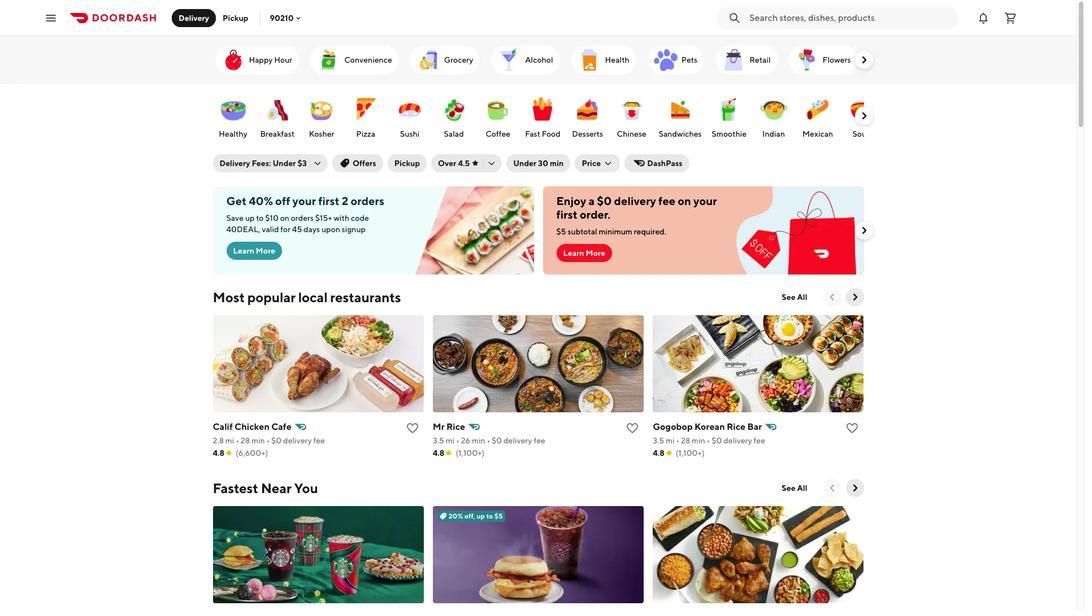 Task type: locate. For each thing, give the bounding box(es) containing it.
3.5 down mr
[[433, 436, 444, 445]]

3 $​0 from the left
[[712, 436, 722, 445]]

save up to $10 on orders $15+ with code 40deal, valid for 45 days upon signup
[[226, 214, 369, 234]]

smoothie
[[712, 129, 747, 138]]

1 previous button of carousel image from the top
[[827, 292, 838, 303]]

previous button of carousel image for fastest near you
[[827, 483, 838, 494]]

1 vertical spatial to
[[486, 512, 493, 521]]

1 3.5 from the left
[[433, 436, 444, 445]]

first left 2
[[318, 194, 340, 207]]

4.8 down gogobop
[[653, 449, 665, 458]]

notification bell image
[[977, 11, 990, 25]]

convenience image
[[315, 46, 342, 73]]

first
[[318, 194, 340, 207], [556, 208, 578, 221]]

1 horizontal spatial pickup
[[394, 159, 420, 168]]

0 horizontal spatial 4.8
[[213, 449, 224, 458]]

pickup button down sushi
[[388, 154, 427, 172]]

fee for calif chicken cafe
[[313, 436, 325, 445]]

6 • from the left
[[707, 436, 710, 445]]

(1,100+) for korean
[[676, 449, 705, 458]]

delivery down bar at the right bottom of page
[[724, 436, 752, 445]]

0 horizontal spatial up
[[245, 214, 255, 223]]

0 vertical spatial up
[[245, 214, 255, 223]]

2 3.5 from the left
[[653, 436, 664, 445]]

0 vertical spatial pickup button
[[216, 9, 255, 27]]

previous button of carousel image for most popular local restaurants
[[827, 292, 838, 303]]

$15+
[[315, 214, 332, 223]]

cafe
[[271, 422, 292, 432]]

$5 left subtotal
[[556, 227, 566, 236]]

28 down gogobop
[[681, 436, 690, 445]]

you
[[294, 480, 318, 496]]

click to add this store to your saved list image for cafe
[[406, 422, 419, 435]]

enjoy a $0 delivery fee on your first order.
[[556, 194, 717, 221]]

2 horizontal spatial $​0
[[712, 436, 722, 445]]

orders
[[351, 194, 384, 207], [291, 214, 314, 223]]

more down the valid
[[256, 246, 275, 255]]

min right 30
[[550, 159, 564, 168]]

learn more down subtotal
[[563, 249, 605, 258]]

fee inside enjoy a $0 delivery fee on your first order.
[[659, 194, 676, 207]]

0 horizontal spatial $​0
[[271, 436, 282, 445]]

$​0 down korean
[[712, 436, 722, 445]]

90210 button
[[270, 13, 303, 22]]

first inside enjoy a $0 delivery fee on your first order.
[[556, 208, 578, 221]]

4.8 down mr
[[433, 449, 445, 458]]

1 mi from the left
[[225, 436, 234, 445]]

up
[[245, 214, 255, 223], [477, 512, 485, 521]]

1 vertical spatial all
[[797, 484, 807, 493]]

40deal,
[[226, 225, 260, 234]]

4.8 down '2.8'
[[213, 449, 224, 458]]

0 horizontal spatial learn more button
[[226, 242, 282, 260]]

1 vertical spatial see
[[782, 484, 796, 493]]

next button of carousel image
[[858, 54, 870, 66], [858, 110, 870, 122], [849, 292, 861, 303]]

for
[[280, 225, 291, 234]]

mi down mr rice
[[446, 436, 455, 445]]

off,
[[465, 512, 475, 521]]

2 see all from the top
[[782, 484, 807, 493]]

click to add this store to your saved list image for rice
[[846, 422, 859, 435]]

under left $3 on the left of page
[[273, 159, 296, 168]]

1 horizontal spatial 4.8
[[433, 449, 445, 458]]

2 previous button of carousel image from the top
[[827, 483, 838, 494]]

order.
[[580, 208, 611, 221]]

0 horizontal spatial learn
[[233, 246, 254, 255]]

min
[[550, 159, 564, 168], [251, 436, 265, 445], [472, 436, 485, 445], [692, 436, 705, 445]]

hour
[[274, 55, 292, 64]]

1 4.8 from the left
[[213, 449, 224, 458]]

orders up code
[[351, 194, 384, 207]]

0 horizontal spatial to
[[256, 214, 264, 223]]

28 up (6,600+)
[[241, 436, 250, 445]]

1 vertical spatial previous button of carousel image
[[827, 483, 838, 494]]

3.5 for gogobop korean rice bar
[[653, 436, 664, 445]]

more down subtotal
[[586, 249, 605, 258]]

fast
[[525, 129, 540, 138]]

1 horizontal spatial (1,100+)
[[676, 449, 705, 458]]

grocery link
[[410, 45, 480, 75]]

0 vertical spatial see all
[[782, 293, 807, 302]]

delivery right 26
[[504, 436, 532, 445]]

0 vertical spatial next button of carousel image
[[858, 225, 870, 236]]

orders up 45
[[291, 214, 314, 223]]

breakfast
[[260, 129, 295, 138]]

1 horizontal spatial orders
[[351, 194, 384, 207]]

1 horizontal spatial more
[[586, 249, 605, 258]]

2.8 mi • 28 min • $​0 delivery fee
[[213, 436, 325, 445]]

1 vertical spatial see all link
[[775, 479, 814, 497]]

0 horizontal spatial pickup button
[[216, 9, 255, 27]]

1 horizontal spatial click to add this store to your saved list image
[[626, 422, 639, 435]]

0 horizontal spatial 28
[[241, 436, 250, 445]]

(1,100+)
[[456, 449, 485, 458], [676, 449, 705, 458]]

1 vertical spatial orders
[[291, 214, 314, 223]]

1 see all link from the top
[[775, 288, 814, 306]]

2 4.8 from the left
[[433, 449, 445, 458]]

1 vertical spatial see all
[[782, 484, 807, 493]]

rice left bar at the right bottom of page
[[727, 422, 746, 432]]

mi for calif
[[225, 436, 234, 445]]

health image
[[576, 46, 603, 73]]

0 horizontal spatial mi
[[225, 436, 234, 445]]

2 click to add this store to your saved list image from the left
[[626, 422, 639, 435]]

$​0 for korean
[[712, 436, 722, 445]]

1 28 from the left
[[241, 436, 250, 445]]

0 horizontal spatial on
[[280, 214, 289, 223]]

delivery button
[[172, 9, 216, 27]]

pickup for left pickup button
[[223, 13, 248, 22]]

1 horizontal spatial learn more
[[563, 249, 605, 258]]

0 vertical spatial first
[[318, 194, 340, 207]]

min inside under 30 min button
[[550, 159, 564, 168]]

0 vertical spatial see
[[782, 293, 796, 302]]

0 horizontal spatial more
[[256, 246, 275, 255]]

fastest
[[213, 480, 258, 496]]

all for most popular local restaurants
[[797, 293, 807, 302]]

0 vertical spatial on
[[678, 194, 691, 207]]

2 all from the top
[[797, 484, 807, 493]]

learn for enjoy a $0 delivery fee on your first order.
[[563, 249, 584, 258]]

1 vertical spatial pickup
[[394, 159, 420, 168]]

3.5 down gogobop
[[653, 436, 664, 445]]

1 all from the top
[[797, 293, 807, 302]]

learn more down 40deal,
[[233, 246, 275, 255]]

up up 40deal,
[[245, 214, 255, 223]]

most popular local restaurants link
[[213, 288, 401, 306]]

your
[[293, 194, 316, 207], [694, 194, 717, 207]]

1 vertical spatial first
[[556, 208, 578, 221]]

under
[[273, 159, 296, 168], [513, 159, 537, 168]]

1 under from the left
[[273, 159, 296, 168]]

2
[[342, 194, 348, 207]]

0 horizontal spatial orders
[[291, 214, 314, 223]]

to left $10
[[256, 214, 264, 223]]

under inside under 30 min button
[[513, 159, 537, 168]]

on inside enjoy a $0 delivery fee on your first order.
[[678, 194, 691, 207]]

1 horizontal spatial under
[[513, 159, 537, 168]]

1 see all from the top
[[782, 293, 807, 302]]

min for gogobop korean rice bar
[[692, 436, 705, 445]]

2 your from the left
[[694, 194, 717, 207]]

rice up 26
[[446, 422, 465, 432]]

delivery for calif chicken cafe
[[283, 436, 312, 445]]

food
[[542, 129, 561, 138]]

local
[[298, 289, 328, 305]]

1 vertical spatial next button of carousel image
[[849, 483, 861, 494]]

(1,100+) down 26
[[456, 449, 485, 458]]

to
[[256, 214, 264, 223], [486, 512, 493, 521]]

learn down subtotal
[[563, 249, 584, 258]]

•
[[236, 436, 239, 445], [266, 436, 270, 445], [456, 436, 459, 445], [487, 436, 490, 445], [676, 436, 680, 445], [707, 436, 710, 445]]

delivery inside button
[[179, 13, 209, 22]]

delivery inside enjoy a $0 delivery fee on your first order.
[[614, 194, 656, 207]]

up right off,
[[477, 512, 485, 521]]

pickup down sushi
[[394, 159, 420, 168]]

pickup button up 'happy hour' icon
[[216, 9, 255, 27]]

all for fastest near you
[[797, 484, 807, 493]]

fee for mr rice
[[534, 436, 545, 445]]

min down gogobop korean rice bar
[[692, 436, 705, 445]]

3 4.8 from the left
[[653, 449, 665, 458]]

mi for mr
[[446, 436, 455, 445]]

click to add this store to your saved list image
[[406, 422, 419, 435], [626, 422, 639, 435], [846, 422, 859, 435]]

(1,100+) down the 3.5 mi • 28 min • $​0 delivery fee
[[676, 449, 705, 458]]

0 horizontal spatial (1,100+)
[[456, 449, 485, 458]]

on up for
[[280, 214, 289, 223]]

0 vertical spatial next button of carousel image
[[858, 54, 870, 66]]

1 $​0 from the left
[[271, 436, 282, 445]]

2 see all link from the top
[[775, 479, 814, 497]]

1 click to add this store to your saved list image from the left
[[406, 422, 419, 435]]

delivery for mr rice
[[504, 436, 532, 445]]

1 horizontal spatial 28
[[681, 436, 690, 445]]

fees:
[[252, 159, 271, 168]]

pickup right delivery button
[[223, 13, 248, 22]]

soup
[[853, 129, 871, 138]]

min right 26
[[472, 436, 485, 445]]

0 horizontal spatial your
[[293, 194, 316, 207]]

1 vertical spatial $5
[[495, 512, 503, 521]]

3 mi from the left
[[666, 436, 675, 445]]

Store search: begin typing to search for stores available on DoorDash text field
[[749, 12, 952, 24]]

2 horizontal spatial click to add this store to your saved list image
[[846, 422, 859, 435]]

grocery
[[444, 55, 473, 64]]

2 28 from the left
[[681, 436, 690, 445]]

1 vertical spatial pickup button
[[388, 154, 427, 172]]

3.5
[[433, 436, 444, 445], [653, 436, 664, 445]]

2 horizontal spatial 4.8
[[653, 449, 665, 458]]

delivery for delivery fees: under $3
[[220, 159, 250, 168]]

2 horizontal spatial mi
[[666, 436, 675, 445]]

1 horizontal spatial learn more button
[[556, 244, 612, 262]]

to right off,
[[486, 512, 493, 521]]

0 horizontal spatial 3.5
[[433, 436, 444, 445]]

1 horizontal spatial your
[[694, 194, 717, 207]]

delivery down cafe
[[283, 436, 312, 445]]

1 horizontal spatial $5
[[556, 227, 566, 236]]

off
[[275, 194, 290, 207]]

learn down 40deal,
[[233, 246, 254, 255]]

1 horizontal spatial to
[[486, 512, 493, 521]]

1 vertical spatial next button of carousel image
[[858, 110, 870, 122]]

fast food
[[525, 129, 561, 138]]

1 horizontal spatial learn
[[563, 249, 584, 258]]

$​0 down cafe
[[271, 436, 282, 445]]

0 horizontal spatial rice
[[446, 422, 465, 432]]

code
[[351, 214, 369, 223]]

delivery right $0
[[614, 194, 656, 207]]

first down enjoy
[[556, 208, 578, 221]]

calif
[[213, 422, 233, 432]]

learn more for a
[[563, 249, 605, 258]]

mi down gogobop
[[666, 436, 675, 445]]

learn more button
[[226, 242, 282, 260], [556, 244, 612, 262]]

pets link
[[648, 45, 704, 75]]

0 vertical spatial all
[[797, 293, 807, 302]]

see all link for fastest near you
[[775, 479, 814, 497]]

2 (1,100+) from the left
[[676, 449, 705, 458]]

0 horizontal spatial pickup
[[223, 13, 248, 22]]

min up (6,600+)
[[251, 436, 265, 445]]

retail link
[[716, 45, 778, 75]]

28 for chicken
[[241, 436, 250, 445]]

up inside save up to $10 on orders $15+ with code 40deal, valid for 45 days upon signup
[[245, 214, 255, 223]]

near
[[261, 480, 291, 496]]

dashpass button
[[625, 154, 689, 172]]

0 horizontal spatial under
[[273, 159, 296, 168]]

2 mi from the left
[[446, 436, 455, 445]]

calif chicken cafe
[[213, 422, 292, 432]]

3 click to add this store to your saved list image from the left
[[846, 422, 859, 435]]

1 vertical spatial delivery
[[220, 159, 250, 168]]

learn for get 40% off your first 2 orders
[[233, 246, 254, 255]]

see
[[782, 293, 796, 302], [782, 484, 796, 493]]

4.8 for mr rice
[[433, 449, 445, 458]]

on down dashpass
[[678, 194, 691, 207]]

1 horizontal spatial delivery
[[220, 159, 250, 168]]

1 horizontal spatial $​0
[[492, 436, 502, 445]]

learn more button down 40deal,
[[226, 242, 282, 260]]

0 vertical spatial previous button of carousel image
[[827, 292, 838, 303]]

0 vertical spatial pickup
[[223, 13, 248, 22]]

0 vertical spatial $5
[[556, 227, 566, 236]]

$​0 right 26
[[492, 436, 502, 445]]

1 horizontal spatial mi
[[446, 436, 455, 445]]

1 horizontal spatial up
[[477, 512, 485, 521]]

0 horizontal spatial learn more
[[233, 246, 275, 255]]

1 (1,100+) from the left
[[456, 449, 485, 458]]

under 30 min
[[513, 159, 564, 168]]

mi right '2.8'
[[225, 436, 234, 445]]

next button of carousel image
[[858, 225, 870, 236], [849, 483, 861, 494]]

2 under from the left
[[513, 159, 537, 168]]

1 horizontal spatial on
[[678, 194, 691, 207]]

0 vertical spatial to
[[256, 214, 264, 223]]

mi for gogobop
[[666, 436, 675, 445]]

pickup button
[[216, 9, 255, 27], [388, 154, 427, 172]]

1 rice from the left
[[446, 422, 465, 432]]

2 $​0 from the left
[[492, 436, 502, 445]]

see all
[[782, 293, 807, 302], [782, 484, 807, 493]]

3 • from the left
[[456, 436, 459, 445]]

previous button of carousel image
[[827, 292, 838, 303], [827, 483, 838, 494]]

enjoy
[[556, 194, 586, 207]]

0 vertical spatial see all link
[[775, 288, 814, 306]]

1 horizontal spatial first
[[556, 208, 578, 221]]

delivery
[[614, 194, 656, 207], [283, 436, 312, 445], [504, 436, 532, 445], [724, 436, 752, 445]]

0 horizontal spatial delivery
[[179, 13, 209, 22]]

(6,600+)
[[236, 449, 268, 458]]

$5 right off,
[[495, 512, 503, 521]]

learn more button down subtotal
[[556, 244, 612, 262]]

2 see from the top
[[782, 484, 796, 493]]

0 horizontal spatial first
[[318, 194, 340, 207]]

offers
[[353, 159, 376, 168]]

happy hour image
[[220, 46, 247, 73]]

$​0 for rice
[[492, 436, 502, 445]]

0 vertical spatial delivery
[[179, 13, 209, 22]]

1 horizontal spatial rice
[[727, 422, 746, 432]]

mr
[[433, 422, 445, 432]]

$5 subtotal minimum required.
[[556, 227, 666, 236]]

0 horizontal spatial click to add this store to your saved list image
[[406, 422, 419, 435]]

1 vertical spatial on
[[280, 214, 289, 223]]

under left 30
[[513, 159, 537, 168]]

1 horizontal spatial 3.5
[[653, 436, 664, 445]]

4.8
[[213, 449, 224, 458], [433, 449, 445, 458], [653, 449, 665, 458]]

30
[[538, 159, 548, 168]]

pickup
[[223, 13, 248, 22], [394, 159, 420, 168]]

your inside enjoy a $0 delivery fee on your first order.
[[694, 194, 717, 207]]

1 see from the top
[[782, 293, 796, 302]]

on
[[678, 194, 691, 207], [280, 214, 289, 223]]

28 for korean
[[681, 436, 690, 445]]

more for 40%
[[256, 246, 275, 255]]

0 items, open order cart image
[[1004, 11, 1017, 25]]

more
[[256, 246, 275, 255], [586, 249, 605, 258]]



Task type: describe. For each thing, give the bounding box(es) containing it.
minimum
[[599, 227, 632, 236]]

20%
[[449, 512, 463, 521]]

to inside save up to $10 on orders $15+ with code 40deal, valid for 45 days upon signup
[[256, 214, 264, 223]]

mexican
[[803, 129, 833, 138]]

salad
[[444, 129, 464, 138]]

valid
[[262, 225, 279, 234]]

flowers link
[[789, 45, 858, 75]]

chinese
[[617, 129, 647, 138]]

under 30 min button
[[507, 154, 571, 172]]

required.
[[634, 227, 666, 236]]

alcohol link
[[491, 45, 560, 75]]

convenience
[[344, 55, 392, 64]]

get
[[226, 194, 247, 207]]

open menu image
[[44, 11, 58, 25]]

orders inside save up to $10 on orders $15+ with code 40deal, valid for 45 days upon signup
[[291, 214, 314, 223]]

days
[[304, 225, 320, 234]]

min for calif chicken cafe
[[251, 436, 265, 445]]

pets
[[682, 55, 698, 64]]

5 • from the left
[[676, 436, 680, 445]]

flowers image
[[793, 46, 820, 73]]

fastest near you link
[[213, 479, 318, 497]]

gogobop
[[653, 422, 693, 432]]

korean
[[695, 422, 725, 432]]

healthy
[[219, 129, 247, 138]]

4.8 for calif chicken cafe
[[213, 449, 224, 458]]

on inside save up to $10 on orders $15+ with code 40deal, valid for 45 days upon signup
[[280, 214, 289, 223]]

4.8 for gogobop korean rice bar
[[653, 449, 665, 458]]

pickup for rightmost pickup button
[[394, 159, 420, 168]]

happy
[[249, 55, 273, 64]]

45
[[292, 225, 302, 234]]

2 rice from the left
[[727, 422, 746, 432]]

0 vertical spatial orders
[[351, 194, 384, 207]]

see all for most popular local restaurants
[[782, 293, 807, 302]]

over 4.5 button
[[431, 154, 502, 172]]

fastest near you
[[213, 480, 318, 496]]

sushi
[[400, 129, 420, 138]]

(1,100+) for rice
[[456, 449, 485, 458]]

offers button
[[332, 154, 383, 172]]

mr rice
[[433, 422, 465, 432]]

most popular local restaurants
[[213, 289, 401, 305]]

3.5 mi • 28 min • $​0 delivery fee
[[653, 436, 765, 445]]

1 your from the left
[[293, 194, 316, 207]]

0 horizontal spatial $5
[[495, 512, 503, 521]]

price button
[[575, 154, 620, 172]]

popular
[[247, 289, 296, 305]]

over 4.5
[[438, 159, 470, 168]]

see all link for most popular local restaurants
[[775, 288, 814, 306]]

2.8
[[213, 436, 224, 445]]

retail
[[750, 55, 771, 64]]

min for mr rice
[[472, 436, 485, 445]]

pizza
[[356, 129, 375, 138]]

2 vertical spatial next button of carousel image
[[849, 292, 861, 303]]

2 • from the left
[[266, 436, 270, 445]]

1 vertical spatial up
[[477, 512, 485, 521]]

alcohol
[[525, 55, 553, 64]]

$0
[[597, 194, 612, 207]]

signup
[[342, 225, 366, 234]]

indian
[[763, 129, 785, 138]]

sandwiches
[[659, 129, 702, 138]]

alcohol image
[[496, 46, 523, 73]]

$3
[[298, 159, 307, 168]]

with
[[334, 214, 349, 223]]

save
[[226, 214, 244, 223]]

26
[[461, 436, 470, 445]]

happy hour
[[249, 55, 292, 64]]

$10
[[265, 214, 279, 223]]

$​0 for chicken
[[271, 436, 282, 445]]

price
[[582, 159, 601, 168]]

gogobop korean rice bar
[[653, 422, 762, 432]]

flowers
[[823, 55, 851, 64]]

over
[[438, 159, 456, 168]]

1 horizontal spatial pickup button
[[388, 154, 427, 172]]

3.5 mi • 26 min • $​0 delivery fee
[[433, 436, 545, 445]]

see for most popular local restaurants
[[782, 293, 796, 302]]

delivery fees: under $3
[[220, 159, 307, 168]]

3.5 for mr rice
[[433, 436, 444, 445]]

kosher
[[309, 129, 334, 138]]

happy hour link
[[215, 45, 299, 75]]

health
[[605, 55, 630, 64]]

dashpass
[[647, 159, 683, 168]]

learn more button for a
[[556, 244, 612, 262]]

1 • from the left
[[236, 436, 239, 445]]

grocery image
[[415, 46, 442, 73]]

restaurants
[[330, 289, 401, 305]]

4 • from the left
[[487, 436, 490, 445]]

delivery for delivery
[[179, 13, 209, 22]]

40%
[[249, 194, 273, 207]]

upon
[[322, 225, 340, 234]]

see all for fastest near you
[[782, 484, 807, 493]]

learn more button for 40%
[[226, 242, 282, 260]]

convenience link
[[310, 45, 399, 75]]

learn more for 40%
[[233, 246, 275, 255]]

chicken
[[235, 422, 270, 432]]

fee for gogobop korean rice bar
[[754, 436, 765, 445]]

see for fastest near you
[[782, 484, 796, 493]]

retail image
[[720, 46, 747, 73]]

health link
[[571, 45, 636, 75]]

a
[[589, 194, 595, 207]]

desserts
[[572, 129, 603, 138]]

pets image
[[652, 46, 679, 73]]

get 40% off your first 2 orders
[[226, 194, 384, 207]]

more for a
[[586, 249, 605, 258]]

most
[[213, 289, 245, 305]]

delivery for gogobop korean rice bar
[[724, 436, 752, 445]]



Task type: vqa. For each thing, say whether or not it's contained in the screenshot.
SIGN IN FOR SAVED ADDRESS "link"
no



